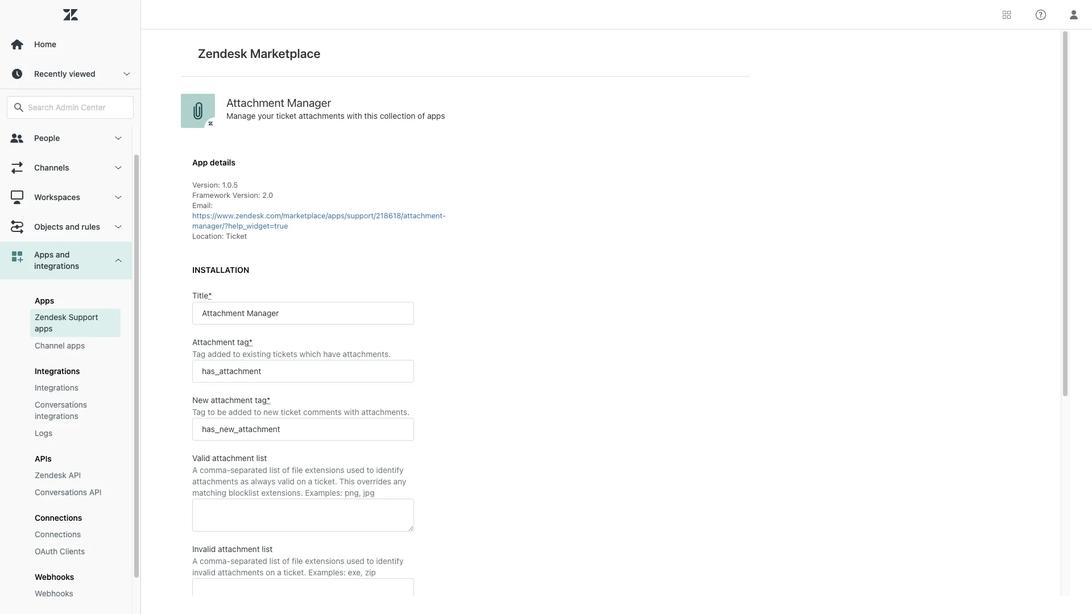 Task type: vqa. For each thing, say whether or not it's contained in the screenshot.
tenth "SAMPLE" from the top
no



Task type: describe. For each thing, give the bounding box(es) containing it.
home button
[[0, 30, 140, 59]]

webhooks link
[[30, 585, 121, 602]]

Search Admin Center field
[[28, 102, 126, 113]]

conversations api element
[[35, 487, 102, 498]]

apps element
[[35, 296, 54, 305]]

webhooks for second webhooks element from the top of the apps and integrations group
[[35, 589, 73, 598]]

zendesk for zendesk support apps
[[35, 312, 66, 322]]

channel apps
[[35, 341, 85, 350]]

apps inside zendesk support apps
[[35, 324, 53, 333]]

integrations link
[[30, 379, 121, 396]]

rules
[[81, 222, 100, 231]]

2 connections from the top
[[35, 530, 81, 539]]

recently viewed
[[34, 69, 95, 78]]

oauth
[[35, 547, 58, 556]]

apis element
[[35, 454, 52, 464]]

and for objects
[[65, 222, 79, 231]]

zendesk api
[[35, 470, 81, 480]]

recently viewed button
[[0, 59, 140, 89]]

1 connections from the top
[[35, 513, 82, 523]]

channels
[[34, 163, 69, 172]]

2 integrations from the top
[[35, 383, 78, 392]]

logs
[[35, 428, 52, 438]]

home
[[34, 39, 56, 49]]

channel apps element
[[35, 340, 85, 351]]

logs element
[[35, 428, 52, 439]]

oauth clients element
[[35, 546, 85, 557]]

zendesk api element
[[35, 470, 81, 481]]

none search field inside primary element
[[1, 96, 139, 119]]

conversations for api
[[35, 487, 87, 497]]

apps and integrations
[[34, 250, 79, 271]]

objects and rules button
[[0, 212, 132, 242]]

recently
[[34, 69, 67, 78]]

conversations api link
[[30, 484, 121, 501]]

api for conversations api
[[89, 487, 102, 497]]

apps for apps element
[[35, 296, 54, 305]]

people button
[[0, 123, 132, 153]]

objects and rules
[[34, 222, 100, 231]]

oauth clients link
[[30, 543, 121, 560]]



Task type: locate. For each thing, give the bounding box(es) containing it.
1 horizontal spatial apps
[[67, 341, 85, 350]]

connections
[[35, 513, 82, 523], [35, 530, 81, 539]]

connections up 'oauth clients'
[[35, 530, 81, 539]]

integrations element up conversations integrations
[[35, 382, 78, 394]]

1 vertical spatial webhooks
[[35, 589, 73, 598]]

integrations element
[[35, 366, 80, 376], [35, 382, 78, 394]]

0 vertical spatial api
[[69, 470, 81, 480]]

2 connections element from the top
[[35, 529, 81, 540]]

primary element
[[0, 0, 141, 614]]

logs link
[[30, 425, 121, 442]]

oauth clients
[[35, 547, 85, 556]]

None search field
[[1, 96, 139, 119]]

apps inside 'link'
[[67, 341, 85, 350]]

1 webhooks element from the top
[[35, 572, 74, 582]]

apps up channel
[[35, 324, 53, 333]]

0 vertical spatial webhooks
[[35, 572, 74, 582]]

connections up connections link
[[35, 513, 82, 523]]

conversations for integrations
[[35, 400, 87, 410]]

apps inside 'apps and integrations'
[[34, 250, 54, 259]]

1 webhooks from the top
[[35, 572, 74, 582]]

help image
[[1036, 9, 1046, 20]]

0 vertical spatial zendesk
[[35, 312, 66, 322]]

1 vertical spatial integrations element
[[35, 382, 78, 394]]

objects
[[34, 222, 63, 231]]

0 vertical spatial apps
[[35, 324, 53, 333]]

conversations integrations link
[[30, 396, 121, 425]]

zendesk support apps
[[35, 312, 98, 333]]

conversations api
[[35, 487, 102, 497]]

apps for apps and integrations
[[34, 250, 54, 259]]

tree item containing apps and integrations
[[0, 242, 132, 614]]

zendesk products image
[[1003, 11, 1011, 18]]

1 vertical spatial connections element
[[35, 529, 81, 540]]

1 vertical spatial conversations
[[35, 487, 87, 497]]

tree containing people
[[0, 123, 140, 614]]

0 vertical spatial conversations
[[35, 400, 87, 410]]

conversations integrations
[[35, 400, 87, 421]]

1 vertical spatial apps
[[67, 341, 85, 350]]

1 vertical spatial connections
[[35, 530, 81, 539]]

1 conversations from the top
[[35, 400, 87, 410]]

1 integrations from the top
[[35, 366, 80, 376]]

apps up zendesk support apps
[[35, 296, 54, 305]]

and
[[65, 222, 79, 231], [56, 250, 70, 259]]

integrations inside dropdown button
[[34, 261, 79, 271]]

zendesk
[[35, 312, 66, 322], [35, 470, 66, 480]]

0 vertical spatial connections
[[35, 513, 82, 523]]

2 webhooks from the top
[[35, 589, 73, 598]]

tree item
[[0, 242, 132, 614]]

integrations
[[35, 366, 80, 376], [35, 383, 78, 392]]

2 conversations from the top
[[35, 487, 87, 497]]

0 vertical spatial integrations element
[[35, 366, 80, 376]]

apis
[[35, 454, 52, 464]]

and for apps
[[56, 250, 70, 259]]

webhooks for 2nd webhooks element from the bottom of the apps and integrations group
[[35, 572, 74, 582]]

1 zendesk from the top
[[35, 312, 66, 322]]

zendesk inside "link"
[[35, 470, 66, 480]]

tree item inside primary element
[[0, 242, 132, 614]]

apps and integrations button
[[0, 242, 132, 279]]

tree inside primary element
[[0, 123, 140, 614]]

0 horizontal spatial api
[[69, 470, 81, 480]]

and down objects and rules dropdown button
[[56, 250, 70, 259]]

people
[[34, 133, 60, 143]]

conversations down zendesk api element
[[35, 487, 87, 497]]

connections element up 'oauth clients'
[[35, 529, 81, 540]]

apps
[[34, 250, 54, 259], [35, 296, 54, 305]]

integrations up conversations integrations
[[35, 383, 78, 392]]

api up the conversations api link
[[69, 470, 81, 480]]

1 vertical spatial apps
[[35, 296, 54, 305]]

1 horizontal spatial api
[[89, 487, 102, 497]]

zendesk inside zendesk support apps
[[35, 312, 66, 322]]

api down zendesk api "link"
[[89, 487, 102, 497]]

integrations up integrations link on the bottom
[[35, 366, 80, 376]]

apps
[[35, 324, 53, 333], [67, 341, 85, 350]]

connections element up connections link
[[35, 513, 82, 523]]

channel apps link
[[30, 337, 121, 354]]

webhooks
[[35, 572, 74, 582], [35, 589, 73, 598]]

channels button
[[0, 153, 132, 183]]

1 vertical spatial zendesk
[[35, 470, 66, 480]]

and inside 'apps and integrations'
[[56, 250, 70, 259]]

0 vertical spatial integrations
[[35, 366, 80, 376]]

conversations down integrations link on the bottom
[[35, 400, 87, 410]]

api
[[69, 470, 81, 480], [89, 487, 102, 497]]

integrations
[[34, 261, 79, 271], [35, 411, 78, 421]]

conversations integrations element
[[35, 399, 116, 422]]

0 vertical spatial apps
[[34, 250, 54, 259]]

workspaces
[[34, 192, 80, 202]]

webhooks element
[[35, 572, 74, 582], [35, 588, 73, 599]]

2 webhooks element from the top
[[35, 588, 73, 599]]

2 integrations element from the top
[[35, 382, 78, 394]]

1 vertical spatial api
[[89, 487, 102, 497]]

apps and integrations group
[[0, 279, 132, 614]]

api for zendesk api
[[69, 470, 81, 480]]

1 vertical spatial webhooks element
[[35, 588, 73, 599]]

1 vertical spatial and
[[56, 250, 70, 259]]

zendesk support apps link
[[30, 309, 121, 337]]

0 horizontal spatial apps
[[35, 324, 53, 333]]

viewed
[[69, 69, 95, 78]]

conversations
[[35, 400, 87, 410], [35, 487, 87, 497]]

clients
[[60, 547, 85, 556]]

integrations element up integrations link on the bottom
[[35, 366, 80, 376]]

zendesk api link
[[30, 467, 121, 484]]

and left rules
[[65, 222, 79, 231]]

1 vertical spatial integrations
[[35, 383, 78, 392]]

apps down zendesk support apps link
[[67, 341, 85, 350]]

0 vertical spatial and
[[65, 222, 79, 231]]

workspaces button
[[0, 183, 132, 212]]

1 vertical spatial integrations
[[35, 411, 78, 421]]

support
[[69, 312, 98, 322]]

apps inside group
[[35, 296, 54, 305]]

0 vertical spatial integrations
[[34, 261, 79, 271]]

channel
[[35, 341, 65, 350]]

zendesk support apps element
[[35, 312, 116, 334]]

1 connections element from the top
[[35, 513, 82, 523]]

integrations up apps element
[[34, 261, 79, 271]]

integrations inside conversations integrations
[[35, 411, 78, 421]]

user menu image
[[1066, 7, 1081, 22]]

integrations up logs
[[35, 411, 78, 421]]

zendesk for zendesk api
[[35, 470, 66, 480]]

connections link
[[30, 526, 121, 543]]

connections element
[[35, 513, 82, 523], [35, 529, 81, 540]]

1 integrations element from the top
[[35, 366, 80, 376]]

0 vertical spatial connections element
[[35, 513, 82, 523]]

apps down objects
[[34, 250, 54, 259]]

zendesk down apps element
[[35, 312, 66, 322]]

zendesk down apis 'element' on the left of page
[[35, 470, 66, 480]]

tree
[[0, 123, 140, 614]]

api inside "link"
[[69, 470, 81, 480]]

conversations inside "link"
[[35, 400, 87, 410]]

0 vertical spatial webhooks element
[[35, 572, 74, 582]]

2 zendesk from the top
[[35, 470, 66, 480]]



